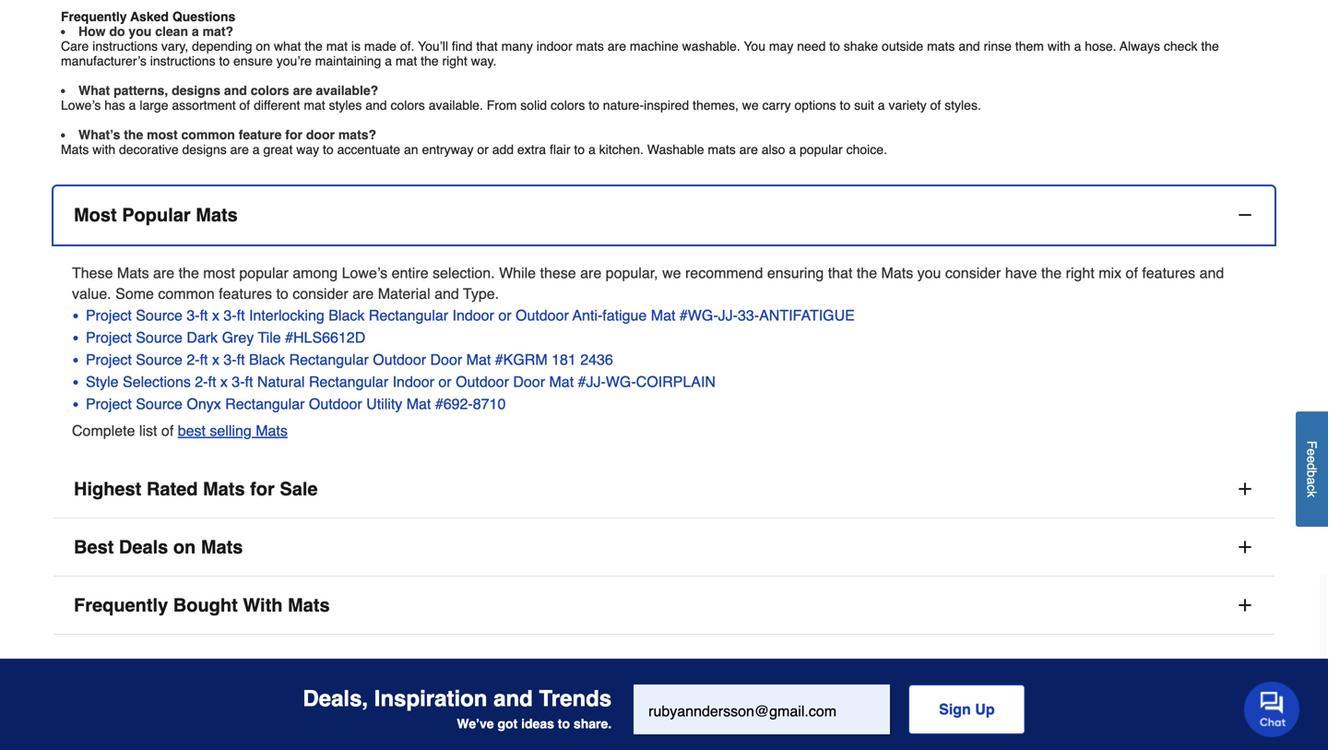 Task type: locate. For each thing, give the bounding box(es) containing it.
a right also
[[789, 142, 796, 157]]

features right mix
[[1143, 264, 1196, 282]]

mat
[[651, 307, 676, 324], [467, 351, 491, 368], [549, 373, 574, 390], [407, 395, 431, 412]]

0 horizontal spatial lowe's
[[61, 98, 101, 113]]

1 vertical spatial common
[[158, 285, 215, 302]]

0 horizontal spatial we
[[663, 264, 681, 282]]

181
[[552, 351, 577, 368]]

rectangular up utility
[[309, 373, 389, 390]]

black up #hls6612d on the left top of page
[[329, 307, 365, 324]]

2 source from the top
[[136, 329, 183, 346]]

right left mix
[[1066, 264, 1095, 282]]

1 vertical spatial black
[[249, 351, 285, 368]]

assortment
[[172, 98, 236, 113]]

we right popular,
[[663, 264, 681, 282]]

to left nature-
[[589, 98, 600, 113]]

1 horizontal spatial or
[[477, 142, 489, 157]]

1 horizontal spatial with
[[1048, 39, 1071, 54]]

mat inside what patterns, designs and colors are available? lowe's has a large assortment of different mat styles and colors available. from solid colors to nature-inspired themes, we carry options to suit a variety of styles.
[[304, 98, 325, 113]]

instructions down asked
[[92, 39, 158, 54]]

of right mix
[[1126, 264, 1139, 282]]

you left have at the top right
[[918, 264, 942, 282]]

frequently inside frequently asked questions how do you clean a mat? care instructions vary, depending on what the mat is made of. you'll find that many indoor mats are machine washable. you may need to shake outside mats and rinse them with a hose. always check the manufacturer's instructions to ensure you're maintaining a mat the right way.
[[61, 9, 127, 24]]

a
[[192, 24, 199, 39], [1075, 39, 1082, 54], [385, 54, 392, 68], [129, 98, 136, 113], [878, 98, 885, 113], [253, 142, 260, 157], [589, 142, 596, 157], [789, 142, 796, 157], [1305, 477, 1320, 485]]

1 horizontal spatial lowe's
[[342, 264, 388, 282]]

with
[[243, 595, 283, 616]]

that
[[476, 39, 498, 54], [828, 264, 853, 282]]

0 horizontal spatial most
[[147, 127, 178, 142]]

1 vertical spatial most
[[203, 264, 235, 282]]

1 vertical spatial that
[[828, 264, 853, 282]]

are up some
[[153, 264, 175, 282]]

popular down options
[[800, 142, 843, 157]]

best deals on mats button
[[54, 519, 1275, 577]]

indoor down the type.
[[453, 307, 494, 324]]

0 vertical spatial features
[[1143, 264, 1196, 282]]

different
[[254, 98, 300, 113]]

rectangular
[[369, 307, 449, 324], [289, 351, 369, 368], [309, 373, 389, 390], [225, 395, 305, 412]]

0 vertical spatial lowe's
[[61, 98, 101, 113]]

0 vertical spatial we
[[743, 98, 759, 113]]

utility
[[366, 395, 403, 412]]

0 vertical spatial common
[[181, 127, 235, 142]]

styles
[[329, 98, 362, 113]]

and
[[959, 39, 981, 54], [224, 83, 247, 98], [366, 98, 387, 113], [1200, 264, 1225, 282], [435, 285, 459, 302], [494, 686, 533, 711]]

1 horizontal spatial mats
[[708, 142, 736, 157]]

3- up the dark
[[187, 307, 200, 324]]

mat up door
[[304, 98, 325, 113]]

of left different
[[239, 98, 250, 113]]

1 horizontal spatial popular
[[800, 142, 843, 157]]

frequently for frequently bought with mats
[[74, 595, 168, 616]]

has
[[104, 98, 125, 113]]

0 vertical spatial frequently
[[61, 9, 127, 24]]

available.
[[429, 98, 483, 113]]

2- down the dark
[[187, 351, 200, 368]]

what's
[[78, 127, 120, 142]]

common up the dark
[[158, 285, 215, 302]]

1 vertical spatial consider
[[293, 285, 349, 302]]

0 vertical spatial that
[[476, 39, 498, 54]]

1 vertical spatial indoor
[[393, 373, 435, 390]]

2 plus image from the top
[[1236, 596, 1255, 614]]

0 vertical spatial designs
[[172, 83, 221, 98]]

x up the dark
[[212, 307, 220, 324]]

mat left you'll
[[396, 54, 417, 68]]

0 horizontal spatial or
[[439, 373, 452, 390]]

most down large
[[147, 127, 178, 142]]

on inside frequently asked questions how do you clean a mat? care instructions vary, depending on what the mat is made of. you'll find that many indoor mats are machine washable. you may need to shake outside mats and rinse them with a hose. always check the manufacturer's instructions to ensure you're maintaining a mat the right way.
[[256, 39, 270, 54]]

a left kitchen.
[[589, 142, 596, 157]]

that right find
[[476, 39, 498, 54]]

or down the type.
[[499, 307, 512, 324]]

ft up the dark
[[200, 307, 208, 324]]

mats inside "button"
[[203, 478, 245, 500]]

1 vertical spatial right
[[1066, 264, 1095, 282]]

on right the deals
[[173, 537, 196, 558]]

chat invite button image
[[1245, 681, 1301, 737]]

common
[[181, 127, 235, 142], [158, 285, 215, 302]]

1 horizontal spatial consider
[[946, 264, 1002, 282]]

1 horizontal spatial on
[[256, 39, 270, 54]]

accentuate
[[337, 142, 401, 157]]

mats inside "button"
[[288, 595, 330, 616]]

1 horizontal spatial you
[[918, 264, 942, 282]]

plus image for frequently bought with mats
[[1236, 596, 1255, 614]]

are left machine
[[608, 39, 627, 54]]

Email Address email field
[[634, 685, 891, 734]]

0 vertical spatial or
[[477, 142, 489, 157]]

features up grey
[[219, 285, 272, 302]]

1 horizontal spatial right
[[1066, 264, 1095, 282]]

lowe's up material
[[342, 264, 388, 282]]

choice.
[[847, 142, 888, 157]]

to inside deals, inspiration and trends we've got ideas to share.
[[558, 716, 570, 731]]

project source onyx rectangular outdoor utility mat #692-8710 link
[[86, 393, 1257, 415]]

#hls6612d
[[285, 329, 366, 346]]

2- up onyx
[[195, 373, 208, 390]]

of inside these mats are the most popular among lowe's entire selection. while these are popular, we recommend ensuring that the mats you consider have the right mix of features and value. some common features to consider are material and type. project source 3-ft x 3-ft interlocking black rectangular indoor or outdoor anti-fatigue mat #wg-jj-33-antifatigue project source dark grey tile #hls6612d project source 2-ft x 3-ft black rectangular outdoor door mat #kgrm 181 2436 style selections 2-ft x 3-ft natural rectangular indoor or outdoor door mat #jj-wg-coirplain project source onyx rectangular outdoor utility mat #692-8710
[[1126, 264, 1139, 282]]

0 vertical spatial door
[[430, 351, 462, 368]]

popular,
[[606, 264, 658, 282]]

2436
[[581, 351, 613, 368]]

0 vertical spatial most
[[147, 127, 178, 142]]

1 vertical spatial for
[[250, 478, 275, 500]]

we've
[[457, 716, 494, 731]]

care
[[61, 39, 89, 54]]

mats down themes,
[[708, 142, 736, 157]]

1 vertical spatial frequently
[[74, 595, 168, 616]]

plus image for best deals on mats
[[1236, 538, 1255, 556]]

1 vertical spatial designs
[[182, 142, 227, 157]]

0 vertical spatial popular
[[800, 142, 843, 157]]

1 vertical spatial features
[[219, 285, 272, 302]]

1 horizontal spatial most
[[203, 264, 235, 282]]

are down the you're
[[293, 83, 312, 98]]

consider down among
[[293, 285, 349, 302]]

rectangular down natural
[[225, 395, 305, 412]]

0 horizontal spatial right
[[442, 54, 468, 68]]

ft down the dark
[[200, 351, 208, 368]]

lowe's for has
[[61, 98, 101, 113]]

mats right outside
[[927, 39, 955, 54]]

a left hose.
[[1075, 39, 1082, 54]]

0 horizontal spatial mat
[[304, 98, 325, 113]]

frequently down the deals
[[74, 595, 168, 616]]

0 horizontal spatial popular
[[239, 264, 289, 282]]

manufacturer's
[[61, 54, 147, 68]]

colors up an
[[391, 98, 425, 113]]

1 vertical spatial 2-
[[195, 373, 208, 390]]

lowe's inside these mats are the most popular among lowe's entire selection. while these are popular, we recommend ensuring that the mats you consider have the right mix of features and value. some common features to consider are material and type. project source 3-ft x 3-ft interlocking black rectangular indoor or outdoor anti-fatigue mat #wg-jj-33-antifatigue project source dark grey tile #hls6612d project source 2-ft x 3-ft black rectangular outdoor door mat #kgrm 181 2436 style selections 2-ft x 3-ft natural rectangular indoor or outdoor door mat #jj-wg-coirplain project source onyx rectangular outdoor utility mat #692-8710
[[342, 264, 388, 282]]

1 horizontal spatial black
[[329, 307, 365, 324]]

are left also
[[740, 142, 758, 157]]

0 horizontal spatial indoor
[[393, 373, 435, 390]]

0 horizontal spatial door
[[430, 351, 462, 368]]

for inside "button"
[[250, 478, 275, 500]]

0 vertical spatial plus image
[[1236, 538, 1255, 556]]

ft
[[200, 307, 208, 324], [237, 307, 245, 324], [200, 351, 208, 368], [237, 351, 245, 368], [208, 373, 216, 390], [245, 373, 253, 390]]

for inside what's the most common feature for door mats? mats with decorative designs are a great way to accentuate an entryway or add extra flair to a kitchen. washable mats are also a popular choice.
[[285, 127, 303, 142]]

0 horizontal spatial consider
[[293, 285, 349, 302]]

sign up
[[939, 701, 995, 718]]

ft left natural
[[245, 373, 253, 390]]

0 horizontal spatial for
[[250, 478, 275, 500]]

e up the b
[[1305, 456, 1320, 463]]

black down "tile"
[[249, 351, 285, 368]]

2 vertical spatial or
[[439, 373, 452, 390]]

designs inside what's the most common feature for door mats? mats with decorative designs are a great way to accentuate an entryway or add extra flair to a kitchen. washable mats are also a popular choice.
[[182, 142, 227, 157]]

the right what's
[[124, 127, 143, 142]]

2 horizontal spatial or
[[499, 307, 512, 324]]

common down assortment
[[181, 127, 235, 142]]

door down #kgrm
[[513, 373, 545, 390]]

0 horizontal spatial you
[[129, 24, 152, 39]]

ideas
[[521, 716, 554, 731]]

1 vertical spatial with
[[92, 142, 115, 157]]

mats right indoor
[[576, 39, 604, 54]]

0 vertical spatial right
[[442, 54, 468, 68]]

1 horizontal spatial we
[[743, 98, 759, 113]]

got
[[498, 716, 518, 731]]

popular up interlocking
[[239, 264, 289, 282]]

washable
[[648, 142, 705, 157]]

project source 3-ft x 3-ft interlocking black rectangular indoor or outdoor anti-fatigue mat #wg-jj-33-antifatigue link
[[86, 304, 1257, 327]]

are inside frequently asked questions how do you clean a mat? care instructions vary, depending on what the mat is made of. you'll find that many indoor mats are machine washable. you may need to shake outside mats and rinse them with a hose. always check the manufacturer's instructions to ensure you're maintaining a mat the right way.
[[608, 39, 627, 54]]

ft down grey
[[237, 351, 245, 368]]

0 vertical spatial consider
[[946, 264, 1002, 282]]

f e e d b a c k
[[1305, 441, 1320, 497]]

1 plus image from the top
[[1236, 538, 1255, 556]]

we left "carry"
[[743, 98, 759, 113]]

1 horizontal spatial door
[[513, 373, 545, 390]]

inspired
[[644, 98, 689, 113]]

ensure
[[233, 54, 273, 68]]

mats inside what's the most common feature for door mats? mats with decorative designs are a great way to accentuate an entryway or add extra flair to a kitchen. washable mats are also a popular choice.
[[61, 142, 89, 157]]

0 vertical spatial black
[[329, 307, 365, 324]]

c
[[1305, 485, 1320, 491]]

1 vertical spatial x
[[212, 351, 220, 368]]

grey
[[222, 329, 254, 346]]

some
[[115, 285, 154, 302]]

selling
[[210, 422, 252, 439]]

highest
[[74, 478, 141, 500]]

source
[[136, 307, 183, 324], [136, 329, 183, 346], [136, 351, 183, 368], [136, 395, 183, 412]]

you right do at the left top
[[129, 24, 152, 39]]

mat left is
[[326, 39, 348, 54]]

lowe's
[[61, 98, 101, 113], [342, 264, 388, 282]]

for left sale
[[250, 478, 275, 500]]

0 vertical spatial on
[[256, 39, 270, 54]]

outdoor left utility
[[309, 395, 362, 412]]

mats
[[576, 39, 604, 54], [927, 39, 955, 54], [708, 142, 736, 157]]

consider left have at the top right
[[946, 264, 1002, 282]]

a left of.
[[385, 54, 392, 68]]

8710
[[473, 395, 506, 412]]

x
[[212, 307, 220, 324], [212, 351, 220, 368], [220, 373, 228, 390]]

mat down 181
[[549, 373, 574, 390]]

1 vertical spatial on
[[173, 537, 196, 558]]

f e e d b a c k button
[[1296, 411, 1329, 527]]

0 horizontal spatial with
[[92, 142, 115, 157]]

1 horizontal spatial that
[[828, 264, 853, 282]]

lowe's inside what patterns, designs and colors are available? lowe's has a large assortment of different mat styles and colors available. from solid colors to nature-inspired themes, we carry options to suit a variety of styles.
[[61, 98, 101, 113]]

complete list of best selling mats
[[72, 422, 288, 439]]

best
[[74, 537, 114, 558]]

colors down ensure
[[251, 83, 289, 98]]

0 vertical spatial 2-
[[187, 351, 200, 368]]

outdoor
[[516, 307, 569, 324], [373, 351, 426, 368], [456, 373, 509, 390], [309, 395, 362, 412]]

2 project from the top
[[86, 329, 132, 346]]

colors right the 'solid'
[[551, 98, 585, 113]]

what
[[78, 83, 110, 98]]

4 source from the top
[[136, 395, 183, 412]]

also
[[762, 142, 786, 157]]

wg-
[[606, 373, 636, 390]]

most up the dark
[[203, 264, 235, 282]]

most
[[147, 127, 178, 142], [203, 264, 235, 282]]

door up the #692-
[[430, 351, 462, 368]]

0 horizontal spatial on
[[173, 537, 196, 558]]

with right the them
[[1048, 39, 1071, 54]]

complete
[[72, 422, 135, 439]]

on left 'what'
[[256, 39, 270, 54]]

frequently up the "care"
[[61, 9, 127, 24]]

designs inside what patterns, designs and colors are available? lowe's has a large assortment of different mat styles and colors available. from solid colors to nature-inspired themes, we carry options to suit a variety of styles.
[[172, 83, 221, 98]]

value.
[[72, 285, 111, 302]]

1 vertical spatial plus image
[[1236, 596, 1255, 614]]

the right ensuring on the right top
[[857, 264, 878, 282]]

0 vertical spatial for
[[285, 127, 303, 142]]

are left great
[[230, 142, 249, 157]]

frequently inside frequently bought with mats "button"
[[74, 595, 168, 616]]

you inside these mats are the most popular among lowe's entire selection. while these are popular, we recommend ensuring that the mats you consider have the right mix of features and value. some common features to consider are material and type. project source 3-ft x 3-ft interlocking black rectangular indoor or outdoor anti-fatigue mat #wg-jj-33-antifatigue project source dark grey tile #hls6612d project source 2-ft x 3-ft black rectangular outdoor door mat #kgrm 181 2436 style selections 2-ft x 3-ft natural rectangular indoor or outdoor door mat #jj-wg-coirplain project source onyx rectangular outdoor utility mat #692-8710
[[918, 264, 942, 282]]

1 vertical spatial you
[[918, 264, 942, 282]]

lowe's left has
[[61, 98, 101, 113]]

entire
[[392, 264, 429, 282]]

source up selections
[[136, 351, 183, 368]]

or up the #692-
[[439, 373, 452, 390]]

add
[[492, 142, 514, 157]]

plus image
[[1236, 538, 1255, 556], [1236, 596, 1255, 614]]

great
[[263, 142, 293, 157]]

themes,
[[693, 98, 739, 113]]

0 vertical spatial you
[[129, 24, 152, 39]]

popular inside what's the most common feature for door mats? mats with decorative designs are a great way to accentuate an entryway or add extra flair to a kitchen. washable mats are also a popular choice.
[[800, 142, 843, 157]]

find
[[452, 39, 473, 54]]

patterns,
[[114, 83, 168, 98]]

x down the dark
[[212, 351, 220, 368]]

a left mat?
[[192, 24, 199, 39]]

to right flair
[[574, 142, 585, 157]]

1 horizontal spatial for
[[285, 127, 303, 142]]

indoor
[[453, 307, 494, 324], [393, 373, 435, 390]]

2 e from the top
[[1305, 456, 1320, 463]]

and inside deals, inspiration and trends we've got ideas to share.
[[494, 686, 533, 711]]

that right ensuring on the right top
[[828, 264, 853, 282]]

project
[[86, 307, 132, 324], [86, 329, 132, 346], [86, 351, 132, 368], [86, 395, 132, 412]]

popular
[[800, 142, 843, 157], [239, 264, 289, 282]]

minus image
[[1236, 206, 1255, 224]]

1 vertical spatial popular
[[239, 264, 289, 282]]

a up the k
[[1305, 477, 1320, 485]]

selection.
[[433, 264, 495, 282]]

deals,
[[303, 686, 368, 711]]

0 horizontal spatial that
[[476, 39, 498, 54]]

kitchen.
[[599, 142, 644, 157]]

1 vertical spatial lowe's
[[342, 264, 388, 282]]

popular
[[122, 205, 191, 226]]

most inside these mats are the most popular among lowe's entire selection. while these are popular, we recommend ensuring that the mats you consider have the right mix of features and value. some common features to consider are material and type. project source 3-ft x 3-ft interlocking black rectangular indoor or outdoor anti-fatigue mat #wg-jj-33-antifatigue project source dark grey tile #hls6612d project source 2-ft x 3-ft black rectangular outdoor door mat #kgrm 181 2436 style selections 2-ft x 3-ft natural rectangular indoor or outdoor door mat #jj-wg-coirplain project source onyx rectangular outdoor utility mat #692-8710
[[203, 264, 235, 282]]

1 vertical spatial we
[[663, 264, 681, 282]]

the up the dark
[[179, 264, 199, 282]]

to right ideas
[[558, 716, 570, 731]]

plus image inside best deals on mats button
[[1236, 538, 1255, 556]]

outdoor up utility
[[373, 351, 426, 368]]

you'll
[[418, 39, 448, 54]]

3- down grey
[[224, 351, 237, 368]]

plus image inside frequently bought with mats "button"
[[1236, 596, 1255, 614]]

e up d
[[1305, 449, 1320, 456]]

rinse
[[984, 39, 1012, 54]]

for left door
[[285, 127, 303, 142]]

x up onyx
[[220, 373, 228, 390]]

to up interlocking
[[276, 285, 289, 302]]

door
[[306, 127, 335, 142]]

0 vertical spatial indoor
[[453, 307, 494, 324]]

0 vertical spatial with
[[1048, 39, 1071, 54]]

popular inside these mats are the most popular among lowe's entire selection. while these are popular, we recommend ensuring that the mats you consider have the right mix of features and value. some common features to consider are material and type. project source 3-ft x 3-ft interlocking black rectangular indoor or outdoor anti-fatigue mat #wg-jj-33-antifatigue project source dark grey tile #hls6612d project source 2-ft x 3-ft black rectangular outdoor door mat #kgrm 181 2436 style selections 2-ft x 3-ft natural rectangular indoor or outdoor door mat #jj-wg-coirplain project source onyx rectangular outdoor utility mat #692-8710
[[239, 264, 289, 282]]

shake
[[844, 39, 879, 54]]



Task type: describe. For each thing, give the bounding box(es) containing it.
right inside these mats are the most popular among lowe's entire selection. while these are popular, we recommend ensuring that the mats you consider have the right mix of features and value. some common features to consider are material and type. project source 3-ft x 3-ft interlocking black rectangular indoor or outdoor anti-fatigue mat #wg-jj-33-antifatigue project source dark grey tile #hls6612d project source 2-ft x 3-ft black rectangular outdoor door mat #kgrm 181 2436 style selections 2-ft x 3-ft natural rectangular indoor or outdoor door mat #jj-wg-coirplain project source onyx rectangular outdoor utility mat #692-8710
[[1066, 264, 1095, 282]]

1 horizontal spatial indoor
[[453, 307, 494, 324]]

made
[[364, 39, 397, 54]]

are left material
[[353, 285, 374, 302]]

most
[[74, 205, 117, 226]]

of left styles.
[[931, 98, 941, 113]]

or inside what's the most common feature for door mats? mats with decorative designs are a great way to accentuate an entryway or add extra flair to a kitchen. washable mats are also a popular choice.
[[477, 142, 489, 157]]

asked
[[130, 9, 169, 24]]

best
[[178, 422, 206, 439]]

f
[[1305, 441, 1320, 449]]

among
[[293, 264, 338, 282]]

trends
[[539, 686, 612, 711]]

solid
[[521, 98, 547, 113]]

we inside what patterns, designs and colors are available? lowe's has a large assortment of different mat styles and colors available. from solid colors to nature-inspired themes, we carry options to suit a variety of styles.
[[743, 98, 759, 113]]

decorative
[[119, 142, 179, 157]]

a right suit
[[878, 98, 885, 113]]

these
[[540, 264, 576, 282]]

coirplain
[[636, 373, 716, 390]]

3 source from the top
[[136, 351, 183, 368]]

the right 'what'
[[305, 39, 323, 54]]

common inside what's the most common feature for door mats? mats with decorative designs are a great way to accentuate an entryway or add extra flair to a kitchen. washable mats are also a popular choice.
[[181, 127, 235, 142]]

frequently bought with mats button
[[54, 577, 1275, 635]]

plus image
[[1236, 480, 1255, 498]]

2 horizontal spatial colors
[[551, 98, 585, 113]]

of.
[[400, 39, 415, 54]]

tile
[[258, 329, 281, 346]]

to right way
[[323, 142, 334, 157]]

them
[[1016, 39, 1044, 54]]

the right of.
[[421, 54, 439, 68]]

most popular mats button
[[54, 187, 1275, 245]]

#jj-
[[578, 373, 606, 390]]

on inside button
[[173, 537, 196, 558]]

an
[[404, 142, 419, 157]]

highest rated mats for sale button
[[54, 460, 1275, 519]]

that inside these mats are the most popular among lowe's entire selection. while these are popular, we recommend ensuring that the mats you consider have the right mix of features and value. some common features to consider are material and type. project source 3-ft x 3-ft interlocking black rectangular indoor or outdoor anti-fatigue mat #wg-jj-33-antifatigue project source dark grey tile #hls6612d project source 2-ft x 3-ft black rectangular outdoor door mat #kgrm 181 2436 style selections 2-ft x 3-ft natural rectangular indoor or outdoor door mat #jj-wg-coirplain project source onyx rectangular outdoor utility mat #692-8710
[[828, 264, 853, 282]]

#kgrm
[[495, 351, 548, 368]]

we inside these mats are the most popular among lowe's entire selection. while these are popular, we recommend ensuring that the mats you consider have the right mix of features and value. some common features to consider are material and type. project source 3-ft x 3-ft interlocking black rectangular indoor or outdoor anti-fatigue mat #wg-jj-33-antifatigue project source dark grey tile #hls6612d project source 2-ft x 3-ft black rectangular outdoor door mat #kgrm 181 2436 style selections 2-ft x 3-ft natural rectangular indoor or outdoor door mat #jj-wg-coirplain project source onyx rectangular outdoor utility mat #692-8710
[[663, 264, 681, 282]]

ft up onyx
[[208, 373, 216, 390]]

way.
[[471, 54, 497, 68]]

are right these
[[581, 264, 602, 282]]

and inside frequently asked questions how do you clean a mat? care instructions vary, depending on what the mat is made of. you'll find that many indoor mats are machine washable. you may need to shake outside mats and rinse them with a hose. always check the manufacturer's instructions to ensure you're maintaining a mat the right way.
[[959, 39, 981, 54]]

ensuring
[[768, 264, 824, 282]]

a right has
[[129, 98, 136, 113]]

0 horizontal spatial black
[[249, 351, 285, 368]]

feature
[[239, 127, 282, 142]]

1 vertical spatial or
[[499, 307, 512, 324]]

to inside these mats are the most popular among lowe's entire selection. while these are popular, we recommend ensuring that the mats you consider have the right mix of features and value. some common features to consider are material and type. project source 3-ft x 3-ft interlocking black rectangular indoor or outdoor anti-fatigue mat #wg-jj-33-antifatigue project source dark grey tile #hls6612d project source 2-ft x 3-ft black rectangular outdoor door mat #kgrm 181 2436 style selections 2-ft x 3-ft natural rectangular indoor or outdoor door mat #jj-wg-coirplain project source onyx rectangular outdoor utility mat #692-8710
[[276, 285, 289, 302]]

4 project from the top
[[86, 395, 132, 412]]

d
[[1305, 463, 1320, 470]]

you're
[[277, 54, 312, 68]]

check
[[1164, 39, 1198, 54]]

a inside button
[[1305, 477, 1320, 485]]

type.
[[463, 285, 499, 302]]

flair
[[550, 142, 571, 157]]

extra
[[518, 142, 546, 157]]

mats inside what's the most common feature for door mats? mats with decorative designs are a great way to accentuate an entryway or add extra flair to a kitchen. washable mats are also a popular choice.
[[708, 142, 736, 157]]

mat?
[[203, 24, 233, 39]]

3 project from the top
[[86, 351, 132, 368]]

may
[[769, 39, 794, 54]]

highest rated mats for sale
[[74, 478, 318, 500]]

styles.
[[945, 98, 982, 113]]

while
[[499, 264, 536, 282]]

many
[[502, 39, 533, 54]]

of right 'list'
[[161, 422, 174, 439]]

entryway
[[422, 142, 474, 157]]

k
[[1305, 491, 1320, 497]]

you
[[744, 39, 766, 54]]

washable.
[[683, 39, 741, 54]]

project source dark grey tile #hls6612d link
[[86, 327, 1257, 349]]

clean
[[155, 24, 188, 39]]

bought
[[173, 595, 238, 616]]

variety
[[889, 98, 927, 113]]

1 source from the top
[[136, 307, 183, 324]]

always
[[1120, 39, 1161, 54]]

frequently bought with mats
[[74, 595, 330, 616]]

is
[[351, 39, 361, 54]]

most popular mats
[[74, 205, 238, 226]]

maintaining
[[315, 54, 381, 68]]

carry
[[763, 98, 791, 113]]

1 e from the top
[[1305, 449, 1320, 456]]

1 horizontal spatial mat
[[326, 39, 348, 54]]

2 horizontal spatial mat
[[396, 54, 417, 68]]

what patterns, designs and colors are available? lowe's has a large assortment of different mat styles and colors available. from solid colors to nature-inspired themes, we carry options to suit a variety of styles.
[[61, 83, 982, 113]]

rectangular down material
[[369, 307, 449, 324]]

with inside frequently asked questions how do you clean a mat? care instructions vary, depending on what the mat is made of. you'll find that many indoor mats are machine washable. you may need to shake outside mats and rinse them with a hose. always check the manufacturer's instructions to ensure you're maintaining a mat the right way.
[[1048, 39, 1071, 54]]

lowe's for entire
[[342, 264, 388, 282]]

the inside what's the most common feature for door mats? mats with decorative designs are a great way to accentuate an entryway or add extra flair to a kitchen. washable mats are also a popular choice.
[[124, 127, 143, 142]]

1 project from the top
[[86, 307, 132, 324]]

nature-
[[603, 98, 644, 113]]

questions
[[172, 9, 236, 24]]

depending
[[192, 39, 252, 54]]

#wg-
[[680, 307, 718, 324]]

to left suit
[[840, 98, 851, 113]]

best deals on mats
[[74, 537, 243, 558]]

sign up form
[[634, 685, 1026, 736]]

a left great
[[253, 142, 260, 157]]

mats?
[[338, 127, 377, 142]]

rated
[[147, 478, 198, 500]]

ft up grey
[[237, 307, 245, 324]]

up
[[976, 701, 995, 718]]

style
[[86, 373, 119, 390]]

the right check
[[1202, 39, 1220, 54]]

outdoor up 8710
[[456, 373, 509, 390]]

anti-
[[573, 307, 603, 324]]

0 horizontal spatial mats
[[576, 39, 604, 54]]

common inside these mats are the most popular among lowe's entire selection. while these are popular, we recommend ensuring that the mats you consider have the right mix of features and value. some common features to consider are material and type. project source 3-ft x 3-ft interlocking black rectangular indoor or outdoor anti-fatigue mat #wg-jj-33-antifatigue project source dark grey tile #hls6612d project source 2-ft x 3-ft black rectangular outdoor door mat #kgrm 181 2436 style selections 2-ft x 3-ft natural rectangular indoor or outdoor door mat #jj-wg-coirplain project source onyx rectangular outdoor utility mat #692-8710
[[158, 285, 215, 302]]

these mats are the most popular among lowe's entire selection. while these are popular, we recommend ensuring that the mats you consider have the right mix of features and value. some common features to consider are material and type. project source 3-ft x 3-ft interlocking black rectangular indoor or outdoor anti-fatigue mat #wg-jj-33-antifatigue project source dark grey tile #hls6612d project source 2-ft x 3-ft black rectangular outdoor door mat #kgrm 181 2436 style selections 2-ft x 3-ft natural rectangular indoor or outdoor door mat #jj-wg-coirplain project source onyx rectangular outdoor utility mat #692-8710
[[72, 264, 1225, 412]]

style selections 2-ft x 3-ft natural rectangular indoor or outdoor door mat #jj-wg-coirplain link
[[86, 371, 1257, 393]]

how
[[78, 24, 106, 39]]

are inside what patterns, designs and colors are available? lowe's has a large assortment of different mat styles and colors available. from solid colors to nature-inspired themes, we carry options to suit a variety of styles.
[[293, 83, 312, 98]]

with inside what's the most common feature for door mats? mats with decorative designs are a great way to accentuate an entryway or add extra flair to a kitchen. washable mats are also a popular choice.
[[92, 142, 115, 157]]

mat up project source dark grey tile #hls6612d link
[[651, 307, 676, 324]]

do
[[109, 24, 125, 39]]

inspiration
[[374, 686, 488, 711]]

frequently for frequently asked questions how do you clean a mat? care instructions vary, depending on what the mat is made of. you'll find that many indoor mats are machine washable. you may need to shake outside mats and rinse them with a hose. always check the manufacturer's instructions to ensure you're maintaining a mat the right way.
[[61, 9, 127, 24]]

what
[[274, 39, 301, 54]]

most inside what's the most common feature for door mats? mats with decorative designs are a great way to accentuate an entryway or add extra flair to a kitchen. washable mats are also a popular choice.
[[147, 127, 178, 142]]

1 horizontal spatial features
[[1143, 264, 1196, 282]]

deals
[[119, 537, 168, 558]]

0 horizontal spatial features
[[219, 285, 272, 302]]

0 horizontal spatial colors
[[251, 83, 289, 98]]

to left ensure
[[219, 54, 230, 68]]

outdoor down these
[[516, 307, 569, 324]]

mat left #kgrm
[[467, 351, 491, 368]]

that inside frequently asked questions how do you clean a mat? care instructions vary, depending on what the mat is made of. you'll find that many indoor mats are machine washable. you may need to shake outside mats and rinse them with a hose. always check the manufacturer's instructions to ensure you're maintaining a mat the right way.
[[476, 39, 498, 54]]

antifatigue
[[760, 307, 855, 324]]

you inside frequently asked questions how do you clean a mat? care instructions vary, depending on what the mat is made of. you'll find that many indoor mats are machine washable. you may need to shake outside mats and rinse them with a hose. always check the manufacturer's instructions to ensure you're maintaining a mat the right way.
[[129, 24, 152, 39]]

0 vertical spatial x
[[212, 307, 220, 324]]

2 horizontal spatial mats
[[927, 39, 955, 54]]

3- left natural
[[232, 373, 245, 390]]

options
[[795, 98, 837, 113]]

#692-
[[435, 395, 473, 412]]

interlocking
[[249, 307, 325, 324]]

1 vertical spatial door
[[513, 373, 545, 390]]

the right have at the top right
[[1042, 264, 1062, 282]]

suit
[[855, 98, 875, 113]]

frequently asked questions how do you clean a mat? care instructions vary, depending on what the mat is made of. you'll find that many indoor mats are machine washable. you may need to shake outside mats and rinse them with a hose. always check the manufacturer's instructions to ensure you're maintaining a mat the right way.
[[61, 9, 1220, 68]]

instructions down clean
[[150, 54, 216, 68]]

2 vertical spatial x
[[220, 373, 228, 390]]

to right the need
[[830, 39, 841, 54]]

1 horizontal spatial colors
[[391, 98, 425, 113]]

mat right utility
[[407, 395, 431, 412]]

3- up grey
[[224, 307, 237, 324]]

rectangular down #hls6612d on the left top of page
[[289, 351, 369, 368]]

right inside frequently asked questions how do you clean a mat? care instructions vary, depending on what the mat is made of. you'll find that many indoor mats are machine washable. you may need to shake outside mats and rinse them with a hose. always check the manufacturer's instructions to ensure you're maintaining a mat the right way.
[[442, 54, 468, 68]]

these
[[72, 264, 113, 282]]

sign up button
[[909, 685, 1026, 734]]

available?
[[316, 83, 379, 98]]



Task type: vqa. For each thing, say whether or not it's contained in the screenshot.
to in Deals, Inspiration and Trends We've got ideas to share.
yes



